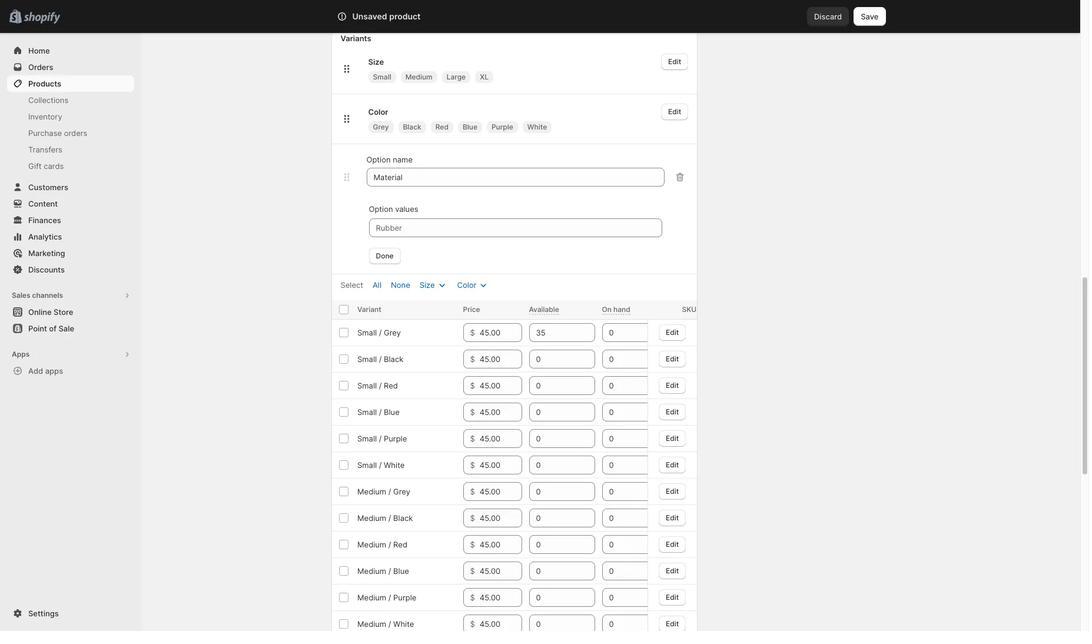 Task type: describe. For each thing, give the bounding box(es) containing it.
orders
[[64, 128, 87, 138]]

save button
[[854, 7, 886, 26]]

purchase orders link
[[7, 125, 134, 141]]

size inside dropdown button
[[420, 280, 435, 290]]

point
[[28, 324, 47, 333]]

$ text field for medium / grey
[[480, 482, 522, 501]]

medium for medium / grey
[[357, 487, 386, 497]]

search button
[[370, 7, 711, 26]]

options element for $ text box associated with medium / blue
[[357, 567, 409, 576]]

option values
[[369, 204, 419, 214]]

small for small / black
[[357, 355, 377, 364]]

inventory link
[[7, 108, 134, 125]]

$ for small / black
[[470, 355, 475, 364]]

analytics
[[28, 232, 62, 242]]

finances
[[28, 216, 61, 225]]

variant
[[357, 305, 381, 314]]

0 horizontal spatial color
[[368, 107, 389, 117]]

edit button for size
[[662, 54, 689, 70]]

small / blue
[[357, 408, 400, 417]]

channels
[[32, 291, 63, 300]]

/ for small / grey
[[379, 328, 382, 338]]

Rubber text field
[[369, 219, 663, 237]]

0 vertical spatial white
[[528, 123, 547, 131]]

product
[[389, 11, 421, 21]]

/ for small / black
[[379, 355, 382, 364]]

sales channels
[[12, 291, 63, 300]]

/ for medium / white
[[388, 620, 391, 629]]

medium / black
[[357, 514, 413, 523]]

options element for $ text box corresponding to small / grey
[[357, 328, 401, 338]]

edit for medium / red
[[666, 540, 679, 549]]

$ text field for small / blue
[[480, 403, 522, 422]]

options element for medium / grey $ text field
[[357, 487, 410, 497]]

small for small / white
[[357, 461, 377, 470]]

0 vertical spatial blue
[[463, 123, 478, 131]]

options element for small / red $ text field
[[357, 381, 398, 391]]

edit for small / purple
[[666, 434, 679, 443]]

sku
[[682, 305, 697, 314]]

/ for medium / purple
[[388, 593, 391, 603]]

orders link
[[7, 59, 134, 75]]

edit button for medium / red
[[659, 536, 686, 553]]

edit button for color
[[662, 104, 689, 120]]

$ text field for medium / red
[[480, 536, 522, 554]]

edit for medium / black
[[666, 513, 679, 522]]

gift cards
[[28, 161, 64, 171]]

sales
[[12, 291, 30, 300]]

edit for small / grey
[[666, 328, 679, 337]]

color inside dropdown button
[[457, 280, 477, 290]]

discard button
[[808, 7, 850, 26]]

large
[[447, 72, 466, 81]]

marketing link
[[7, 245, 134, 262]]

medium / blue
[[357, 567, 409, 576]]

edit button for small / red
[[659, 377, 686, 394]]

$ text field for medium / blue
[[480, 562, 522, 581]]

settings
[[28, 609, 59, 619]]

white for small / white
[[384, 461, 405, 470]]

add
[[28, 366, 43, 376]]

done
[[376, 252, 394, 260]]

small / purple
[[357, 434, 407, 444]]

$ for medium / blue
[[470, 567, 475, 576]]

unsaved product
[[353, 11, 421, 21]]

purple for medium / purple
[[393, 593, 416, 603]]

edit button for small / purple
[[659, 430, 686, 447]]

grey for medium
[[393, 487, 410, 497]]

discounts
[[28, 265, 65, 275]]

transfers
[[28, 145, 62, 154]]

$ text field for small / red
[[480, 376, 522, 395]]

options element for $ text box related to medium / black
[[357, 514, 413, 523]]

option for option values
[[369, 204, 393, 214]]

small for small / blue
[[357, 408, 377, 417]]

$ text field for small / purple
[[480, 429, 522, 448]]

unsaved
[[353, 11, 387, 21]]

small for small / red
[[357, 381, 377, 391]]

apps
[[45, 366, 63, 376]]

collections link
[[7, 92, 134, 108]]

medium for medium / red
[[357, 540, 386, 550]]

color button
[[450, 277, 497, 293]]

0 vertical spatial size
[[368, 57, 384, 67]]

discard
[[815, 12, 843, 21]]

finances link
[[7, 212, 134, 229]]

size button
[[413, 277, 455, 293]]

/ for medium / grey
[[388, 487, 391, 497]]

small for small / purple
[[357, 434, 377, 444]]

apps
[[12, 350, 30, 359]]

purchase
[[28, 128, 62, 138]]

edit button for medium / blue
[[659, 563, 686, 579]]

hand
[[614, 305, 631, 314]]

values
[[395, 204, 419, 214]]

medium for medium / white
[[357, 620, 386, 629]]

black for small / black
[[384, 355, 403, 364]]

purchase orders
[[28, 128, 87, 138]]

online store
[[28, 308, 73, 317]]

online store link
[[7, 304, 134, 320]]

home link
[[7, 42, 134, 59]]

option for option name
[[367, 155, 391, 164]]

edit button for small / grey
[[659, 324, 686, 341]]

edit button for medium / purple
[[659, 589, 686, 606]]

point of sale
[[28, 324, 74, 333]]

medium / white
[[357, 620, 414, 629]]

/ for small / purple
[[379, 434, 382, 444]]

blue for small / blue
[[384, 408, 400, 417]]

sales channels button
[[7, 287, 134, 304]]

edit button for small / white
[[659, 457, 686, 473]]

search
[[389, 12, 414, 21]]

0 vertical spatial grey
[[373, 123, 389, 131]]

edit for small / blue
[[666, 407, 679, 416]]

edit for small / red
[[666, 381, 679, 390]]

/ for small / white
[[379, 461, 382, 470]]



Task type: vqa. For each thing, say whether or not it's contained in the screenshot.
dialog
no



Task type: locate. For each thing, give the bounding box(es) containing it.
3 $ from the top
[[470, 381, 475, 391]]

2 edit button from the top
[[659, 351, 686, 367]]

2 options element from the top
[[357, 355, 403, 364]]

options element up medium / black at the left bottom of page
[[357, 487, 410, 497]]

1 horizontal spatial size
[[420, 280, 435, 290]]

$ for small / blue
[[470, 408, 475, 417]]

options element for $ text box corresponding to small / blue
[[357, 408, 400, 417]]

7 edit button from the top
[[659, 483, 686, 500]]

4 $ text field from the top
[[480, 456, 522, 475]]

of
[[49, 324, 57, 333]]

available
[[529, 305, 560, 314]]

$ for small / red
[[470, 381, 475, 391]]

medium / purple
[[357, 593, 416, 603]]

medium down small / white
[[357, 487, 386, 497]]

1 vertical spatial edit button
[[662, 104, 689, 120]]

3 options element from the top
[[357, 381, 398, 391]]

transfers link
[[7, 141, 134, 158]]

edit button
[[659, 324, 686, 341], [659, 351, 686, 367], [659, 377, 686, 394], [659, 404, 686, 420], [659, 430, 686, 447], [659, 457, 686, 473], [659, 483, 686, 500], [659, 510, 686, 526], [659, 536, 686, 553], [659, 563, 686, 579], [659, 589, 686, 606], [659, 616, 686, 632]]

red
[[436, 123, 449, 131], [384, 381, 398, 391], [393, 540, 407, 550]]

small / red
[[357, 381, 398, 391]]

/ down 'medium / purple'
[[388, 620, 391, 629]]

6 options element from the top
[[357, 461, 405, 470]]

none
[[391, 280, 410, 290]]

on hand
[[602, 305, 631, 314]]

11 options element from the top
[[357, 593, 416, 603]]

grey
[[373, 123, 389, 131], [384, 328, 401, 338], [393, 487, 410, 497]]

options element containing small / red
[[357, 381, 398, 391]]

color
[[368, 107, 389, 117], [457, 280, 477, 290]]

/ down small / grey
[[379, 355, 382, 364]]

options element containing small / black
[[357, 355, 403, 364]]

black down medium / grey
[[393, 514, 413, 523]]

edit button for medium / grey
[[659, 483, 686, 500]]

options element down the variant
[[357, 328, 401, 338]]

6 edit button from the top
[[659, 457, 686, 473]]

0 vertical spatial edit button
[[662, 54, 689, 70]]

black down small / grey
[[384, 355, 403, 364]]

color up option name on the left top of page
[[368, 107, 389, 117]]

analytics link
[[7, 229, 134, 245]]

xl
[[480, 72, 489, 81]]

options element down medium / red
[[357, 567, 409, 576]]

0 vertical spatial color
[[368, 107, 389, 117]]

5 $ from the top
[[470, 434, 475, 444]]

/ for medium / red
[[388, 540, 391, 550]]

$ text field
[[480, 323, 522, 342], [480, 403, 522, 422], [480, 429, 522, 448], [480, 456, 522, 475], [480, 509, 522, 528], [480, 536, 522, 554], [480, 562, 522, 581], [480, 589, 522, 607], [480, 615, 522, 632]]

1 vertical spatial option
[[369, 204, 393, 214]]

medium for medium / black
[[357, 514, 386, 523]]

2 $ text field from the top
[[480, 403, 522, 422]]

9 options element from the top
[[357, 540, 407, 550]]

edit button
[[662, 54, 689, 70], [662, 104, 689, 120]]

blue up small / purple
[[384, 408, 400, 417]]

options element down small / purple
[[357, 461, 405, 470]]

done button
[[369, 248, 401, 265]]

options element for medium / purple's $ text box
[[357, 593, 416, 603]]

1 $ from the top
[[470, 328, 475, 338]]

marketing
[[28, 249, 65, 258]]

color up price
[[457, 280, 477, 290]]

small for small / grey
[[357, 328, 377, 338]]

small / black
[[357, 355, 403, 364]]

5 edit button from the top
[[659, 430, 686, 447]]

options element down small / grey
[[357, 355, 403, 364]]

4 edit button from the top
[[659, 404, 686, 420]]

1 horizontal spatial color
[[457, 280, 477, 290]]

size right the none
[[420, 280, 435, 290]]

/ down small / purple
[[379, 461, 382, 470]]

purple for small / purple
[[384, 434, 407, 444]]

purple
[[492, 123, 514, 131], [384, 434, 407, 444], [393, 593, 416, 603]]

options element down medium / grey
[[357, 514, 413, 523]]

medium / red
[[357, 540, 407, 550]]

$ for medium / white
[[470, 620, 475, 629]]

11 $ from the top
[[470, 593, 475, 603]]

black
[[403, 123, 422, 131], [384, 355, 403, 364], [393, 514, 413, 523]]

purple up the style text box
[[492, 123, 514, 131]]

/ down small / black
[[379, 381, 382, 391]]

9 edit button from the top
[[659, 536, 686, 553]]

select
[[341, 280, 363, 290]]

gift
[[28, 161, 42, 171]]

2 edit button from the top
[[662, 104, 689, 120]]

9 $ from the top
[[470, 540, 475, 550]]

content
[[28, 199, 58, 209]]

3 $ text field from the top
[[480, 482, 522, 501]]

$ for small / white
[[470, 461, 475, 470]]

point of sale link
[[7, 320, 134, 337]]

options element down 'medium / purple'
[[357, 620, 414, 629]]

options element up small / blue
[[357, 381, 398, 391]]

0 vertical spatial $ text field
[[480, 350, 522, 369]]

$ for medium / grey
[[470, 487, 475, 497]]

5 options element from the top
[[357, 434, 407, 444]]

8 options element from the top
[[357, 514, 413, 523]]

medium
[[406, 72, 433, 81], [357, 487, 386, 497], [357, 514, 386, 523], [357, 540, 386, 550], [357, 567, 386, 576], [357, 593, 386, 603], [357, 620, 386, 629]]

options element for $ text field associated with small / black
[[357, 355, 403, 364]]

$ text field for small / white
[[480, 456, 522, 475]]

options element containing small / purple
[[357, 434, 407, 444]]

7 options element from the top
[[357, 487, 410, 497]]

options element for $ text box associated with small / purple
[[357, 434, 407, 444]]

options element containing medium / white
[[357, 620, 414, 629]]

medium down medium / blue
[[357, 593, 386, 603]]

medium up medium / blue
[[357, 540, 386, 550]]

sale
[[59, 324, 74, 333]]

2 vertical spatial blue
[[393, 567, 409, 576]]

1 vertical spatial color
[[457, 280, 477, 290]]

2 $ text field from the top
[[480, 376, 522, 395]]

$ for medium / black
[[470, 514, 475, 523]]

/ up medium / black at the left bottom of page
[[388, 487, 391, 497]]

/ up small / white
[[379, 434, 382, 444]]

options element containing medium / red
[[357, 540, 407, 550]]

grey up option name on the left top of page
[[373, 123, 389, 131]]

medium down medium / red
[[357, 567, 386, 576]]

0 vertical spatial option
[[367, 155, 391, 164]]

white
[[528, 123, 547, 131], [384, 461, 405, 470], [393, 620, 414, 629]]

options element containing medium / black
[[357, 514, 413, 523]]

white up medium / grey
[[384, 461, 405, 470]]

/ down the variant
[[379, 328, 382, 338]]

orders
[[28, 62, 53, 72]]

on
[[602, 305, 612, 314]]

1 vertical spatial red
[[384, 381, 398, 391]]

1 $ text field from the top
[[480, 350, 522, 369]]

products link
[[7, 75, 134, 92]]

purple up "medium / white"
[[393, 593, 416, 603]]

$
[[470, 328, 475, 338], [470, 355, 475, 364], [470, 381, 475, 391], [470, 408, 475, 417], [470, 434, 475, 444], [470, 461, 475, 470], [470, 487, 475, 497], [470, 514, 475, 523], [470, 540, 475, 550], [470, 567, 475, 576], [470, 593, 475, 603], [470, 620, 475, 629]]

edit for small / black
[[666, 354, 679, 363]]

discounts link
[[7, 262, 134, 278]]

edit
[[669, 57, 682, 66], [669, 107, 682, 116], [666, 328, 679, 337], [666, 354, 679, 363], [666, 381, 679, 390], [666, 407, 679, 416], [666, 434, 679, 443], [666, 460, 679, 469], [666, 487, 679, 496], [666, 513, 679, 522], [666, 540, 679, 549], [666, 566, 679, 575], [666, 593, 679, 602], [666, 619, 679, 628]]

edit for medium / purple
[[666, 593, 679, 602]]

4 options element from the top
[[357, 408, 400, 417]]

12 edit button from the top
[[659, 616, 686, 632]]

1 vertical spatial size
[[420, 280, 435, 290]]

1 vertical spatial white
[[384, 461, 405, 470]]

/ for medium / blue
[[388, 567, 391, 576]]

$ for small / grey
[[470, 328, 475, 338]]

red down large
[[436, 123, 449, 131]]

$ text field
[[480, 350, 522, 369], [480, 376, 522, 395], [480, 482, 522, 501]]

medium left large
[[406, 72, 433, 81]]

purple up small / white
[[384, 434, 407, 444]]

edit for small / white
[[666, 460, 679, 469]]

option left values
[[369, 204, 393, 214]]

variants
[[341, 34, 371, 43]]

options element for $ text box corresponding to small / white
[[357, 461, 405, 470]]

$ text field for medium / black
[[480, 509, 522, 528]]

none button
[[384, 277, 418, 293]]

3 $ text field from the top
[[480, 429, 522, 448]]

price
[[463, 305, 481, 314]]

medium up medium / red
[[357, 514, 386, 523]]

edit button for medium / black
[[659, 510, 686, 526]]

/ for small / blue
[[379, 408, 382, 417]]

medium / grey
[[357, 487, 410, 497]]

name
[[393, 155, 413, 164]]

medium for medium / blue
[[357, 567, 386, 576]]

2 vertical spatial $ text field
[[480, 482, 522, 501]]

Style text field
[[367, 168, 665, 187]]

2 vertical spatial black
[[393, 514, 413, 523]]

2 vertical spatial red
[[393, 540, 407, 550]]

customers
[[28, 183, 68, 192]]

2 $ from the top
[[470, 355, 475, 364]]

/ up small / purple
[[379, 408, 382, 417]]

gift cards link
[[7, 158, 134, 174]]

8 $ text field from the top
[[480, 589, 522, 607]]

$ for medium / purple
[[470, 593, 475, 603]]

medium for medium / purple
[[357, 593, 386, 603]]

edit button for medium / white
[[659, 616, 686, 632]]

6 $ text field from the top
[[480, 536, 522, 554]]

8 edit button from the top
[[659, 510, 686, 526]]

options element for $ text box for medium / red
[[357, 540, 407, 550]]

medium for medium
[[406, 72, 433, 81]]

white for medium / white
[[393, 620, 414, 629]]

all button
[[366, 277, 389, 293]]

red down medium / black at the left bottom of page
[[393, 540, 407, 550]]

options element containing medium / blue
[[357, 567, 409, 576]]

point of sale button
[[0, 320, 141, 337]]

options element up small / white
[[357, 434, 407, 444]]

medium down 'medium / purple'
[[357, 620, 386, 629]]

1 vertical spatial black
[[384, 355, 403, 364]]

small
[[373, 72, 392, 81], [357, 328, 377, 338], [357, 355, 377, 364], [357, 381, 377, 391], [357, 408, 377, 417], [357, 434, 377, 444], [357, 461, 377, 470]]

/ down medium / black at the left bottom of page
[[388, 540, 391, 550]]

options element down small / red
[[357, 408, 400, 417]]

options element containing medium / grey
[[357, 487, 410, 497]]

0 vertical spatial red
[[436, 123, 449, 131]]

blue for medium / blue
[[393, 567, 409, 576]]

add apps button
[[7, 363, 134, 379]]

options element
[[357, 328, 401, 338], [357, 355, 403, 364], [357, 381, 398, 391], [357, 408, 400, 417], [357, 434, 407, 444], [357, 461, 405, 470], [357, 487, 410, 497], [357, 514, 413, 523], [357, 540, 407, 550], [357, 567, 409, 576], [357, 593, 416, 603], [357, 620, 414, 629]]

5 $ text field from the top
[[480, 509, 522, 528]]

red down small / black
[[384, 381, 398, 391]]

/ up 'medium / purple'
[[388, 567, 391, 576]]

size down variants
[[368, 57, 384, 67]]

2 vertical spatial purple
[[393, 593, 416, 603]]

black up name
[[403, 123, 422, 131]]

7 $ text field from the top
[[480, 562, 522, 581]]

1 vertical spatial $ text field
[[480, 376, 522, 395]]

10 edit button from the top
[[659, 563, 686, 579]]

/ for medium / black
[[388, 514, 391, 523]]

10 $ from the top
[[470, 567, 475, 576]]

edit button for small / blue
[[659, 404, 686, 420]]

store
[[54, 308, 73, 317]]

white up the style text box
[[528, 123, 547, 131]]

blue down large
[[463, 123, 478, 131]]

11 edit button from the top
[[659, 589, 686, 606]]

1 vertical spatial grey
[[384, 328, 401, 338]]

grey for small
[[384, 328, 401, 338]]

0 vertical spatial purple
[[492, 123, 514, 131]]

options element for medium / white $ text box
[[357, 620, 414, 629]]

red for medium / red
[[393, 540, 407, 550]]

options element containing small / blue
[[357, 408, 400, 417]]

options element up medium / blue
[[357, 540, 407, 550]]

1 edit button from the top
[[662, 54, 689, 70]]

customers link
[[7, 179, 134, 196]]

/ down medium / grey
[[388, 514, 391, 523]]

options element containing small / white
[[357, 461, 405, 470]]

/ up "medium / white"
[[388, 593, 391, 603]]

online
[[28, 308, 52, 317]]

options element up "medium / white"
[[357, 593, 416, 603]]

2 vertical spatial white
[[393, 620, 414, 629]]

10 options element from the top
[[357, 567, 409, 576]]

/
[[379, 328, 382, 338], [379, 355, 382, 364], [379, 381, 382, 391], [379, 408, 382, 417], [379, 434, 382, 444], [379, 461, 382, 470], [388, 487, 391, 497], [388, 514, 391, 523], [388, 540, 391, 550], [388, 567, 391, 576], [388, 593, 391, 603], [388, 620, 391, 629]]

7 $ from the top
[[470, 487, 475, 497]]

$ for medium / red
[[470, 540, 475, 550]]

inventory
[[28, 112, 62, 121]]

settings link
[[7, 606, 134, 622]]

1 vertical spatial purple
[[384, 434, 407, 444]]

0 horizontal spatial size
[[368, 57, 384, 67]]

1 $ text field from the top
[[480, 323, 522, 342]]

blue
[[463, 123, 478, 131], [384, 408, 400, 417], [393, 567, 409, 576]]

size
[[368, 57, 384, 67], [420, 280, 435, 290]]

edit for medium / grey
[[666, 487, 679, 496]]

option left name
[[367, 155, 391, 164]]

edit for medium / blue
[[666, 566, 679, 575]]

edit button for small / black
[[659, 351, 686, 367]]

6 $ from the top
[[470, 461, 475, 470]]

$ text field for medium / purple
[[480, 589, 522, 607]]

8 $ from the top
[[470, 514, 475, 523]]

cards
[[44, 161, 64, 171]]

all
[[373, 280, 382, 290]]

save
[[861, 12, 879, 21]]

1 edit button from the top
[[659, 324, 686, 341]]

grey up medium / black at the left bottom of page
[[393, 487, 410, 497]]

home
[[28, 46, 50, 55]]

$ for small / purple
[[470, 434, 475, 444]]

blue up 'medium / purple'
[[393, 567, 409, 576]]

shopify image
[[24, 12, 60, 24]]

/ for small / red
[[379, 381, 382, 391]]

3 edit button from the top
[[659, 377, 686, 394]]

add apps
[[28, 366, 63, 376]]

0 vertical spatial black
[[403, 123, 422, 131]]

small / white
[[357, 461, 405, 470]]

options element containing small / grey
[[357, 328, 401, 338]]

collections
[[28, 95, 68, 105]]

products
[[28, 79, 61, 88]]

1 vertical spatial blue
[[384, 408, 400, 417]]

content link
[[7, 196, 134, 212]]

apps button
[[7, 346, 134, 363]]

small / grey
[[357, 328, 401, 338]]

online store button
[[0, 304, 141, 320]]

black for medium / black
[[393, 514, 413, 523]]

red for small / red
[[384, 381, 398, 391]]

grey up small / black
[[384, 328, 401, 338]]

edit for medium / white
[[666, 619, 679, 628]]

option name
[[367, 155, 413, 164]]

white down 'medium / purple'
[[393, 620, 414, 629]]

options element containing medium / purple
[[357, 593, 416, 603]]

small for small
[[373, 72, 392, 81]]

None number field
[[529, 323, 578, 342], [602, 323, 651, 342], [529, 350, 578, 369], [602, 350, 651, 369], [529, 376, 578, 395], [602, 376, 651, 395], [529, 403, 578, 422], [602, 403, 651, 422], [529, 429, 578, 448], [602, 429, 651, 448], [529, 456, 578, 475], [602, 456, 651, 475], [529, 482, 578, 501], [602, 482, 651, 501], [529, 509, 578, 528], [602, 509, 651, 528], [529, 536, 578, 554], [602, 536, 651, 554], [529, 562, 578, 581], [602, 562, 651, 581], [529, 589, 578, 607], [602, 589, 651, 607], [529, 615, 578, 632], [602, 615, 651, 632], [529, 323, 578, 342], [602, 323, 651, 342], [529, 350, 578, 369], [602, 350, 651, 369], [529, 376, 578, 395], [602, 376, 651, 395], [529, 403, 578, 422], [602, 403, 651, 422], [529, 429, 578, 448], [602, 429, 651, 448], [529, 456, 578, 475], [602, 456, 651, 475], [529, 482, 578, 501], [602, 482, 651, 501], [529, 509, 578, 528], [602, 509, 651, 528], [529, 536, 578, 554], [602, 536, 651, 554], [529, 562, 578, 581], [602, 562, 651, 581], [529, 589, 578, 607], [602, 589, 651, 607], [529, 615, 578, 632], [602, 615, 651, 632]]

12 $ from the top
[[470, 620, 475, 629]]

4 $ from the top
[[470, 408, 475, 417]]

$ text field for small / grey
[[480, 323, 522, 342]]

9 $ text field from the top
[[480, 615, 522, 632]]

$ text field for small / black
[[480, 350, 522, 369]]

$ text field for medium / white
[[480, 615, 522, 632]]

12 options element from the top
[[357, 620, 414, 629]]

1 options element from the top
[[357, 328, 401, 338]]

2 vertical spatial grey
[[393, 487, 410, 497]]



